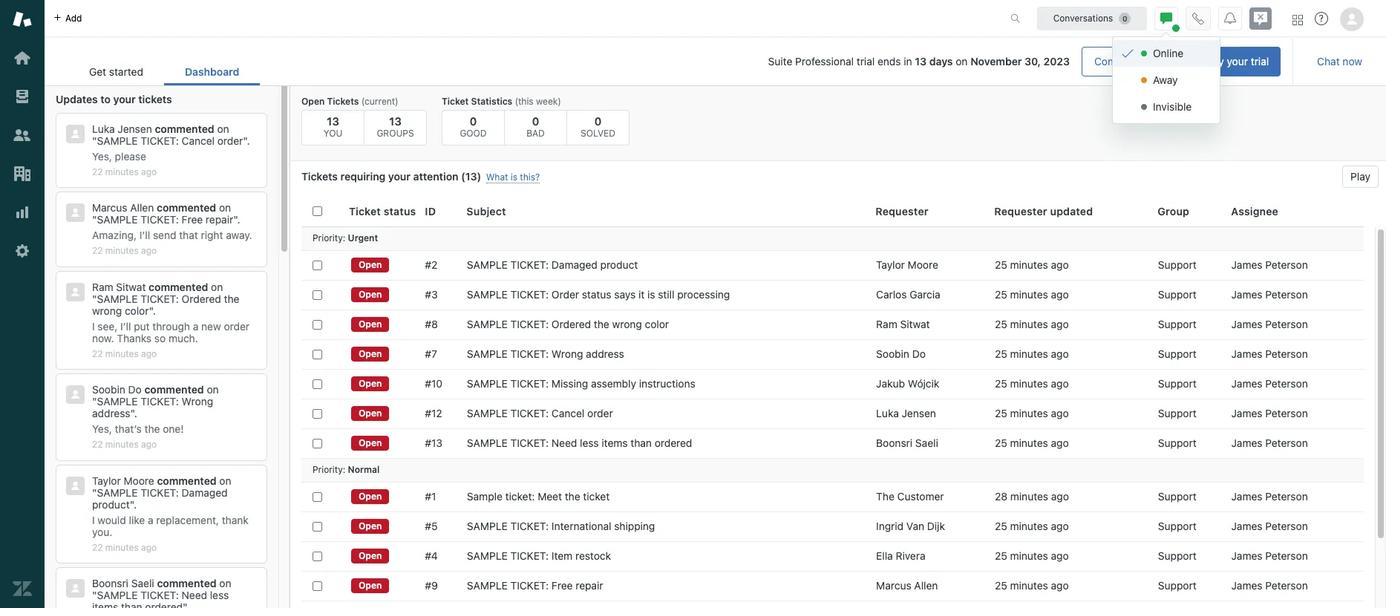 Task type: describe. For each thing, give the bounding box(es) containing it.
open for #7
[[359, 348, 382, 359]]

sitwat for ram sitwat commented
[[116, 281, 146, 293]]

on for sample ticket: ordered the wrong color
[[211, 281, 223, 293]]

25 for carlos garcia
[[995, 288, 1008, 301]]

james for jakub wójcik
[[1232, 377, 1263, 390]]

tab list containing get started
[[68, 58, 260, 85]]

online menu item
[[1113, 40, 1220, 67]]

ticket: up the sample ticket: need less items than ordered link
[[511, 407, 549, 420]]

i see, i'll put through a new order now. thanks so much. 22 minutes ago
[[92, 320, 250, 359]]

main element
[[0, 0, 45, 608]]

it
[[639, 288, 645, 301]]

commented for soobin do
[[144, 383, 204, 396]]

you
[[324, 128, 343, 139]]

assembly
[[591, 377, 636, 390]]

moore for taylor moore
[[908, 258, 939, 271]]

i for i see, i'll put through a new order now. thanks so much.
[[92, 320, 95, 333]]

open for #3
[[359, 289, 382, 300]]

taylor moore commented
[[92, 474, 217, 487]]

sample up amazing,
[[97, 213, 138, 226]]

6 " from the top
[[92, 589, 97, 602]]

sample ticket: wrong address link
[[467, 348, 624, 361]]

cancel for sample ticket: cancel order ".
[[182, 134, 215, 147]]

zendesk image
[[13, 579, 32, 599]]

now
[[1343, 55, 1363, 68]]

peterson for marcus allen
[[1266, 579, 1308, 592]]

peterson for ram sitwat
[[1266, 318, 1308, 331]]

in
[[904, 55, 913, 68]]

commented for luka jensen
[[155, 123, 214, 135]]

0 for 0 bad
[[532, 114, 539, 128]]

damaged inside grid
[[552, 258, 598, 271]]

sample ticket: ordered the wrong color inside grid
[[467, 318, 669, 331]]

support for boonsri saeli
[[1158, 437, 1197, 449]]

groups
[[377, 128, 414, 139]]

Select All Tickets checkbox
[[313, 207, 322, 216]]

you.
[[92, 526, 112, 538]]

0 good
[[460, 114, 487, 139]]

james peterson for jakub wójcik
[[1232, 377, 1308, 390]]

sample inside sample ticket: need less items than ordered
[[97, 589, 138, 602]]

buy your trial button
[[1194, 47, 1281, 76]]

item
[[552, 550, 573, 562]]

still
[[658, 288, 675, 301]]

boonsri saeli commented
[[92, 577, 217, 590]]

sample right #8
[[467, 318, 508, 331]]

meet
[[538, 490, 562, 503]]

less inside grid
[[580, 437, 599, 449]]

organizations image
[[13, 164, 32, 183]]

professional
[[796, 55, 854, 68]]

zendesk chat image
[[1250, 7, 1272, 30]]

sample ticket: ordered the wrong color link
[[467, 318, 669, 331]]

on for sample ticket: cancel order
[[217, 123, 229, 135]]

james peterson for marcus allen
[[1232, 579, 1308, 592]]

color inside grid
[[645, 318, 669, 331]]

sample ticket: damaged product inside grid
[[467, 258, 638, 271]]

28 minutes ago
[[995, 490, 1069, 503]]

25 for boonsri saeli
[[995, 437, 1008, 449]]

#8
[[425, 318, 438, 331]]

luka for luka jensen
[[876, 407, 899, 420]]

statistics
[[471, 96, 513, 107]]

id
[[425, 205, 436, 217]]

status inside sample ticket: order status says it is still processing link
[[582, 288, 612, 301]]

". for taylor moore commented
[[130, 498, 137, 511]]

soobin do
[[876, 348, 926, 360]]

instructions
[[639, 377, 696, 390]]

on for sample ticket: wrong address
[[207, 383, 219, 396]]

customer
[[898, 490, 944, 503]]

free for sample ticket: free repair
[[552, 579, 573, 592]]

play
[[1351, 170, 1371, 183]]

is inside tickets requiring your attention ( 13 ) what is this?
[[511, 172, 518, 183]]

sample ticket: missing assembly instructions link
[[467, 377, 696, 391]]

25 for luka jensen
[[995, 407, 1008, 420]]

thanks
[[117, 332, 152, 344]]

#10
[[425, 377, 443, 390]]

open for #12
[[359, 408, 382, 419]]

marcus allen
[[876, 579, 938, 592]]

james for ella rivera
[[1232, 550, 1263, 562]]

#12
[[425, 407, 442, 420]]

ella
[[876, 550, 893, 562]]

do for soobin do commented
[[128, 383, 142, 396]]

menu containing online
[[1113, 36, 1221, 124]]

13 groups
[[377, 114, 414, 139]]

online
[[1153, 47, 1184, 59]]

yes, that's the one! 22 minutes ago
[[92, 423, 184, 450]]

sample up would
[[97, 486, 138, 499]]

ticket: inside 'link'
[[511, 579, 549, 592]]

restock
[[576, 550, 611, 562]]

support for ram sitwat
[[1158, 318, 1197, 331]]

". for soobin do commented
[[130, 407, 137, 420]]

add button
[[45, 0, 91, 36]]

days
[[930, 55, 953, 68]]

22 inside amazing, i'll send that right away. 22 minutes ago
[[92, 245, 103, 257]]

garcia
[[910, 288, 941, 301]]

product inside grid
[[601, 258, 638, 271]]

0 vertical spatial color
[[125, 304, 149, 317]]

requiring
[[341, 170, 386, 183]]

get started tab
[[68, 58, 164, 85]]

commented for taylor moore
[[157, 474, 217, 487]]

james for luka jensen
[[1232, 407, 1263, 420]]

ram for ram sitwat commented
[[92, 281, 113, 293]]

marcus allen commented
[[92, 202, 216, 214]]

buy your trial
[[1206, 55, 1269, 68]]

commented for marcus allen
[[157, 202, 216, 214]]

: for urgent
[[343, 233, 346, 244]]

wrong inside grid
[[612, 318, 642, 331]]

sample inside 'link'
[[467, 579, 508, 592]]

priority : normal
[[313, 464, 380, 476]]

#3
[[425, 288, 438, 301]]

13 inside 13 you
[[327, 114, 339, 128]]

ticket: up send
[[141, 213, 179, 226]]

support for marcus allen
[[1158, 579, 1197, 592]]

james peterson for the customer
[[1232, 490, 1308, 503]]

order inside i see, i'll put through a new order now. thanks so much. 22 minutes ago
[[224, 320, 250, 333]]

13 left what
[[465, 170, 477, 183]]

ticket: left order
[[511, 288, 549, 301]]

luka jensen commented
[[92, 123, 214, 135]]

jakub wójcik
[[876, 377, 940, 390]]

support for the customer
[[1158, 490, 1197, 503]]

ordered inside grid
[[655, 437, 692, 449]]

minutes inside i see, i'll put through a new order now. thanks so much. 22 minutes ago
[[105, 348, 139, 359]]

taylor moore
[[876, 258, 939, 271]]

trial for professional
[[857, 55, 875, 68]]

ticket for ticket status
[[349, 205, 381, 217]]

the right the meet
[[565, 490, 581, 503]]

order for sample ticket: cancel order ".
[[217, 134, 243, 147]]

notifications image
[[1225, 12, 1237, 24]]

ticket: up sample ticket: wrong address link
[[511, 318, 549, 331]]

yes, please 22 minutes ago
[[92, 150, 157, 178]]

the down away.
[[224, 292, 240, 305]]

compare plans button
[[1082, 47, 1180, 76]]

on " for luka jensen
[[92, 123, 229, 147]]

that
[[179, 229, 198, 242]]

on for sample ticket: need less items than ordered
[[219, 577, 231, 590]]

support for ingrid van dijk
[[1158, 520, 1197, 533]]

james for soobin do
[[1232, 348, 1263, 360]]

group
[[1158, 205, 1190, 217]]

ticket: down sample ticket: meet the ticket link
[[511, 520, 549, 533]]

ticket: up one!
[[141, 395, 179, 408]]

sample ticket: item restock
[[467, 550, 611, 562]]

0 solved
[[581, 114, 616, 139]]

0 for 0 solved
[[595, 114, 602, 128]]

sample down sample
[[467, 520, 508, 533]]

support for taylor moore
[[1158, 258, 1197, 271]]

commented for ram sitwat
[[149, 281, 208, 293]]

ingrid van dijk
[[876, 520, 945, 533]]

amazing,
[[92, 229, 137, 242]]

sample ticket: need less items than ordered link
[[467, 437, 692, 450]]

taylor for taylor moore commented
[[92, 474, 121, 487]]

open for #9
[[359, 580, 382, 591]]

processing
[[678, 288, 730, 301]]

25 for ingrid van dijk
[[995, 520, 1008, 533]]

ticket: up please
[[141, 134, 179, 147]]

that's
[[115, 423, 142, 435]]

free for sample ticket: free repair ".
[[182, 213, 203, 226]]

get
[[89, 65, 106, 78]]

1 vertical spatial sample ticket: wrong address
[[92, 395, 213, 420]]

would
[[98, 514, 126, 526]]

ticket status
[[349, 205, 416, 217]]

open for #2
[[359, 259, 382, 270]]

sample right #4
[[467, 550, 508, 562]]

ticket statistics (this week)
[[442, 96, 561, 107]]

get started
[[89, 65, 143, 78]]

sample up that's
[[97, 395, 138, 408]]

(current)
[[361, 96, 399, 107]]

peterson for carlos garcia
[[1266, 288, 1308, 301]]

james peterson for soobin do
[[1232, 348, 1308, 360]]

ticket: down sample ticket: cancel order "link"
[[511, 437, 549, 449]]

chat now
[[1318, 55, 1363, 68]]

sample right #13
[[467, 437, 508, 449]]

reporting image
[[13, 203, 32, 222]]

luka jensen
[[876, 407, 936, 420]]

james peterson for boonsri saeli
[[1232, 437, 1308, 449]]

suite professional trial ends in 13 days on november 30, 2023
[[768, 55, 1070, 68]]

#2
[[425, 258, 438, 271]]

address inside sample ticket: wrong address
[[92, 407, 130, 420]]

than inside grid
[[631, 437, 652, 449]]

peterson for ella rivera
[[1266, 550, 1308, 562]]

dashboard
[[185, 65, 239, 78]]

sample
[[467, 490, 503, 503]]

a inside i see, i'll put through a new order now. thanks so much. 22 minutes ago
[[193, 320, 199, 333]]

order
[[552, 288, 579, 301]]

on " for soobin do
[[92, 383, 219, 408]]

compare
[[1095, 55, 1138, 68]]

22 inside "yes, please 22 minutes ago"
[[92, 166, 103, 178]]

sample up please
[[97, 134, 138, 147]]

ticket
[[583, 490, 610, 503]]

support for carlos garcia
[[1158, 288, 1197, 301]]

25 minutes ago for ram sitwat
[[995, 318, 1069, 331]]

25 for jakub wójcik
[[995, 377, 1008, 390]]

22 inside i would like a replacement, thank you. 22 minutes ago
[[92, 542, 103, 553]]

less inside sample ticket: need less items than ordered
[[210, 589, 229, 602]]

taylor for taylor moore
[[876, 258, 905, 271]]

sample right #7
[[467, 348, 508, 360]]

ticket: up sample ticket: ordered the wrong color link
[[511, 258, 549, 271]]

ends
[[878, 55, 901, 68]]

button displays agent's chat status as online. image
[[1161, 12, 1173, 24]]

ticket: up through
[[141, 292, 179, 305]]

dijk
[[928, 520, 945, 533]]

0 vertical spatial tickets
[[327, 96, 359, 107]]

soobin for soobin do
[[876, 348, 910, 360]]

commented down i would like a replacement, thank you. 22 minutes ago
[[157, 577, 217, 590]]

james for taylor moore
[[1232, 258, 1263, 271]]

sample ticket: order status says it is still processing
[[467, 288, 730, 301]]

boonsri saeli
[[876, 437, 939, 449]]

peterson for taylor moore
[[1266, 258, 1308, 271]]

international
[[552, 520, 612, 533]]

ago inside i see, i'll put through a new order now. thanks so much. 22 minutes ago
[[141, 348, 157, 359]]

shipping
[[614, 520, 655, 533]]

22 inside i see, i'll put through a new order now. thanks so much. 22 minutes ago
[[92, 348, 103, 359]]

on for sample ticket: free repair
[[219, 202, 231, 214]]

0 vertical spatial ordered
[[182, 292, 221, 305]]

1 vertical spatial damaged
[[182, 486, 228, 499]]

ticket: up sample ticket: cancel order
[[511, 377, 549, 390]]

support for soobin do
[[1158, 348, 1197, 360]]

right
[[201, 229, 223, 242]]

james peterson for carlos garcia
[[1232, 288, 1308, 301]]

what
[[486, 172, 508, 183]]

on " for ram sitwat
[[92, 281, 223, 305]]

25 for ella rivera
[[995, 550, 1008, 562]]

30,
[[1025, 55, 1041, 68]]

replacement,
[[156, 514, 219, 526]]

sample ticket: free repair ".
[[97, 213, 240, 226]]

allen for marcus allen
[[915, 579, 938, 592]]

25 for ram sitwat
[[995, 318, 1008, 331]]

1 vertical spatial tickets
[[302, 170, 338, 183]]

0 horizontal spatial wrong
[[92, 304, 122, 317]]



Task type: locate. For each thing, give the bounding box(es) containing it.
zendesk products image
[[1293, 14, 1303, 25]]

your for tickets requiring your attention ( 13 ) what is this?
[[388, 170, 411, 183]]

tab list
[[68, 58, 260, 85]]

updates to your tickets
[[56, 93, 172, 105]]

wrong up see,
[[92, 304, 122, 317]]

the inside yes, that's the one! 22 minutes ago
[[145, 423, 160, 435]]

wrong inside sample ticket: wrong address
[[182, 395, 213, 408]]

22 down the now.
[[92, 348, 103, 359]]

customers image
[[13, 126, 32, 145]]

0 horizontal spatial soobin
[[92, 383, 125, 396]]

soobin up that's
[[92, 383, 125, 396]]

1 vertical spatial saeli
[[131, 577, 154, 590]]

0 vertical spatial your
[[1227, 55, 1248, 68]]

missing
[[552, 377, 588, 390]]

3 james from the top
[[1232, 318, 1263, 331]]

peterson for soobin do
[[1266, 348, 1308, 360]]

jensen down wójcik
[[902, 407, 936, 420]]

1 horizontal spatial trial
[[1251, 55, 1269, 68]]

0 horizontal spatial ticket
[[349, 205, 381, 217]]

commented
[[155, 123, 214, 135], [157, 202, 216, 214], [149, 281, 208, 293], [144, 383, 204, 396], [157, 474, 217, 487], [157, 577, 217, 590]]

0 horizontal spatial ram
[[92, 281, 113, 293]]

6 on " from the top
[[92, 577, 231, 602]]

25 minutes ago for ingrid van dijk
[[995, 520, 1069, 533]]

0 vertical spatial moore
[[908, 258, 939, 271]]

sample ticket: damaged product up order
[[467, 258, 638, 271]]

1 horizontal spatial color
[[645, 318, 669, 331]]

i inside i would like a replacement, thank you. 22 minutes ago
[[92, 514, 95, 526]]

jensen up please
[[118, 123, 152, 135]]

0 horizontal spatial address
[[92, 407, 130, 420]]

ingrid
[[876, 520, 904, 533]]

2 support from the top
[[1158, 288, 1197, 301]]

(this
[[515, 96, 534, 107]]

marcus for marcus allen
[[876, 579, 912, 592]]

i for i would like a replacement, thank you.
[[92, 514, 95, 526]]

taylor up would
[[92, 474, 121, 487]]

11 james from the top
[[1232, 579, 1263, 592]]

0 horizontal spatial items
[[92, 601, 118, 608]]

less
[[580, 437, 599, 449], [210, 589, 229, 602]]

13 right in
[[915, 55, 927, 68]]

color down still
[[645, 318, 669, 331]]

" for soobin do commented
[[92, 395, 97, 408]]

ordered inside sample ticket: need less items than ordered
[[145, 601, 183, 608]]

0 vertical spatial boonsri
[[876, 437, 913, 449]]

10 peterson from the top
[[1266, 550, 1308, 562]]

ram sitwat
[[876, 318, 930, 331]]

1 vertical spatial status
[[582, 288, 612, 301]]

commented up the that
[[157, 202, 216, 214]]

1 horizontal spatial ticket
[[442, 96, 469, 107]]

0 vertical spatial damaged
[[552, 258, 598, 271]]

0 horizontal spatial wrong
[[182, 395, 213, 408]]

1 0 from the left
[[470, 114, 477, 128]]

5 peterson from the top
[[1266, 377, 1308, 390]]

1 horizontal spatial saeli
[[916, 437, 939, 449]]

ago inside amazing, i'll send that right away. 22 minutes ago
[[141, 245, 157, 257]]

2 25 from the top
[[995, 288, 1008, 301]]

on for sample ticket: damaged product
[[219, 474, 231, 487]]

ordered down boonsri saeli commented
[[145, 601, 183, 608]]

3 " from the top
[[92, 292, 97, 305]]

: left 'urgent'
[[343, 233, 346, 244]]

on up new
[[211, 281, 223, 293]]

cancel down missing
[[552, 407, 585, 420]]

please
[[115, 150, 146, 163]]

2 priority from the top
[[313, 464, 343, 476]]

9 james from the top
[[1232, 520, 1263, 533]]

1 vertical spatial order
[[224, 320, 250, 333]]

7 james peterson from the top
[[1232, 437, 1308, 449]]

luka down "to"
[[92, 123, 115, 135]]

subject
[[467, 205, 506, 217]]

0 vertical spatial priority
[[313, 233, 343, 244]]

james peterson for ella rivera
[[1232, 550, 1308, 562]]

than inside sample ticket: need less items than ordered
[[121, 601, 142, 608]]

3 25 minutes ago from the top
[[995, 318, 1069, 331]]

damaged up replacement,
[[182, 486, 228, 499]]

25 minutes ago for taylor moore
[[995, 258, 1069, 271]]

sample up see,
[[97, 292, 138, 305]]

get started image
[[13, 48, 32, 68]]

1 vertical spatial i
[[92, 514, 95, 526]]

saeli
[[916, 437, 939, 449], [131, 577, 154, 590]]

the left one!
[[145, 423, 160, 435]]

order for sample ticket: cancel order
[[588, 407, 613, 420]]

0 vertical spatial i'll
[[139, 229, 150, 242]]

1 horizontal spatial luka
[[876, 407, 899, 420]]

is inside grid
[[648, 288, 655, 301]]

luka inside grid
[[876, 407, 899, 420]]

open
[[302, 96, 325, 107], [359, 259, 382, 270], [359, 289, 382, 300], [359, 319, 382, 330], [359, 348, 382, 359], [359, 378, 382, 389], [359, 408, 382, 419], [359, 437, 382, 449], [359, 491, 382, 502], [359, 521, 382, 532], [359, 550, 382, 561], [359, 580, 382, 591]]

marcus inside grid
[[876, 579, 912, 592]]

through
[[153, 320, 190, 333]]

commented up one!
[[144, 383, 204, 396]]

None checkbox
[[313, 290, 322, 300], [313, 349, 322, 359], [313, 409, 322, 419], [313, 439, 322, 448], [313, 492, 322, 502], [313, 522, 322, 531], [313, 551, 322, 561], [313, 581, 322, 591], [313, 290, 322, 300], [313, 349, 322, 359], [313, 409, 322, 419], [313, 439, 322, 448], [313, 492, 322, 502], [313, 522, 322, 531], [313, 551, 322, 561], [313, 581, 322, 591]]

the down sample ticket: order status says it is still processing link
[[594, 318, 610, 331]]

items inside sample ticket: need less items than ordered
[[92, 601, 118, 608]]

sample ticket: damaged product link
[[467, 258, 638, 272]]

ticket inside grid
[[349, 205, 381, 217]]

0 horizontal spatial requester
[[876, 205, 929, 217]]

on down thank at the bottom of page
[[219, 577, 231, 590]]

8 peterson from the top
[[1266, 490, 1308, 503]]

priority for priority : urgent
[[313, 233, 343, 244]]

grid
[[290, 197, 1387, 608]]

free down item
[[552, 579, 573, 592]]

2 0 from the left
[[532, 114, 539, 128]]

ticket for ticket statistics (this week)
[[442, 96, 469, 107]]

away
[[1153, 74, 1178, 86]]

james for marcus allen
[[1232, 579, 1263, 592]]

0 horizontal spatial status
[[384, 205, 416, 217]]

order inside "link"
[[588, 407, 613, 420]]

2 i from the top
[[92, 514, 95, 526]]

" for marcus allen commented
[[92, 213, 97, 226]]

4 " from the top
[[92, 395, 97, 408]]

a right like at the bottom of page
[[148, 514, 153, 526]]

i
[[92, 320, 95, 333], [92, 514, 95, 526]]

james for the customer
[[1232, 490, 1263, 503]]

0 horizontal spatial jensen
[[118, 123, 152, 135]]

0 vertical spatial soobin
[[876, 348, 910, 360]]

one!
[[163, 423, 184, 435]]

marcus down ella rivera
[[876, 579, 912, 592]]

moore up garcia at right
[[908, 258, 939, 271]]

1 horizontal spatial soobin
[[876, 348, 910, 360]]

sample ticket: ordered the wrong color up through
[[92, 292, 240, 317]]

2 25 minutes ago from the top
[[995, 288, 1069, 301]]

1 horizontal spatial your
[[388, 170, 411, 183]]

1 on " from the top
[[92, 123, 229, 147]]

peterson for boonsri saeli
[[1266, 437, 1308, 449]]

boonsri down luka jensen
[[876, 437, 913, 449]]

3 22 from the top
[[92, 348, 103, 359]]

order down the assembly
[[588, 407, 613, 420]]

0 horizontal spatial than
[[121, 601, 142, 608]]

ticket: inside sample ticket: need less items than ordered
[[141, 589, 179, 602]]

sample ticket: cancel order ".
[[97, 134, 250, 147]]

boonsri inside grid
[[876, 437, 913, 449]]

james for carlos garcia
[[1232, 288, 1263, 301]]

0 vertical spatial address
[[586, 348, 624, 360]]

22 down you.
[[92, 542, 103, 553]]

marcus
[[92, 202, 127, 214], [876, 579, 912, 592]]

11 james peterson from the top
[[1232, 579, 1308, 592]]

4 22 from the top
[[92, 439, 103, 450]]

ticket up 'urgent'
[[349, 205, 381, 217]]

items up ticket
[[602, 437, 628, 449]]

0 vertical spatial than
[[631, 437, 652, 449]]

marcus for marcus allen commented
[[92, 202, 127, 214]]

1 vertical spatial boonsri
[[92, 577, 128, 590]]

allen down rivera
[[915, 579, 938, 592]]

grid containing ticket status
[[290, 197, 1387, 608]]

0 horizontal spatial taylor
[[92, 474, 121, 487]]

open for #5
[[359, 521, 382, 532]]

support for jakub wójcik
[[1158, 377, 1197, 390]]

requester left "updated"
[[995, 205, 1048, 217]]

on up thank at the bottom of page
[[219, 474, 231, 487]]

cancel down dashboard
[[182, 134, 215, 147]]

ram inside grid
[[876, 318, 898, 331]]

do inside grid
[[913, 348, 926, 360]]

" up yes, that's the one! 22 minutes ago
[[92, 395, 97, 408]]

address
[[586, 348, 624, 360], [92, 407, 130, 420]]

now.
[[92, 332, 114, 344]]

2023
[[1044, 55, 1070, 68]]

2 on " from the top
[[92, 202, 231, 226]]

thank
[[222, 514, 249, 526]]

1 horizontal spatial ram
[[876, 318, 898, 331]]

1 vertical spatial sample ticket: need less items than ordered
[[92, 589, 229, 608]]

22 inside yes, that's the one! 22 minutes ago
[[92, 439, 103, 450]]

1 horizontal spatial boonsri
[[876, 437, 913, 449]]

peterson for luka jensen
[[1266, 407, 1308, 420]]

allen
[[130, 202, 154, 214], [915, 579, 938, 592]]

play button
[[1343, 166, 1379, 188]]

22 up taylor moore commented
[[92, 439, 103, 450]]

0 vertical spatial sample ticket: damaged product
[[467, 258, 638, 271]]

sample down subject
[[467, 258, 508, 271]]

25 for marcus allen
[[995, 579, 1008, 592]]

1 horizontal spatial sitwat
[[901, 318, 930, 331]]

0 vertical spatial repair
[[206, 213, 233, 226]]

on " for boonsri saeli
[[92, 577, 231, 602]]

sample right #3
[[467, 288, 508, 301]]

: for normal
[[343, 464, 346, 476]]

2 james from the top
[[1232, 288, 1263, 301]]

color up put
[[125, 304, 149, 317]]

on " for marcus allen
[[92, 202, 231, 226]]

ticket:
[[141, 134, 179, 147], [141, 213, 179, 226], [511, 258, 549, 271], [511, 288, 549, 301], [141, 292, 179, 305], [511, 318, 549, 331], [511, 348, 549, 360], [511, 377, 549, 390], [141, 395, 179, 408], [511, 407, 549, 420], [511, 437, 549, 449], [141, 486, 179, 499], [511, 520, 549, 533], [511, 550, 549, 562], [511, 579, 549, 592], [141, 589, 179, 602]]

0 for 0 good
[[470, 114, 477, 128]]

4 peterson from the top
[[1266, 348, 1308, 360]]

25 minutes ago for luka jensen
[[995, 407, 1069, 420]]

repair inside 'link'
[[576, 579, 603, 592]]

2 peterson from the top
[[1266, 288, 1308, 301]]

section containing suite professional trial ends in
[[272, 47, 1281, 76]]

wrong up one!
[[182, 395, 213, 408]]

jensen
[[118, 123, 152, 135], [902, 407, 936, 420]]

james peterson for luka jensen
[[1232, 407, 1308, 420]]

taylor inside grid
[[876, 258, 905, 271]]

i'll left put
[[120, 320, 131, 333]]

2 james peterson from the top
[[1232, 288, 1308, 301]]

1 horizontal spatial i'll
[[139, 229, 150, 242]]

ordered down order
[[552, 318, 591, 331]]

items inside grid
[[602, 437, 628, 449]]

0 horizontal spatial saeli
[[131, 577, 154, 590]]

1 james peterson from the top
[[1232, 258, 1308, 271]]

1 horizontal spatial moore
[[908, 258, 939, 271]]

need down i would like a replacement, thank you. 22 minutes ago
[[182, 589, 207, 602]]

1 horizontal spatial marcus
[[876, 579, 912, 592]]

0 vertical spatial wrong
[[92, 304, 122, 317]]

taylor
[[876, 258, 905, 271], [92, 474, 121, 487]]

yes, inside yes, that's the one! 22 minutes ago
[[92, 423, 112, 435]]

sample ticket: wrong address inside grid
[[467, 348, 624, 360]]

1 : from the top
[[343, 233, 346, 244]]

ago inside yes, that's the one! 22 minutes ago
[[141, 439, 157, 450]]

1 vertical spatial :
[[343, 464, 346, 476]]

normal
[[348, 464, 380, 476]]

wrong inside grid
[[552, 348, 583, 360]]

james peterson for ram sitwat
[[1232, 318, 1308, 331]]

1 vertical spatial cancel
[[552, 407, 585, 420]]

your for updates to your tickets
[[113, 93, 136, 105]]

9 25 minutes ago from the top
[[995, 550, 1069, 562]]

need inside grid
[[552, 437, 577, 449]]

trial down zendesk chat image at the right of page
[[1251, 55, 1269, 68]]

minutes inside "yes, please 22 minutes ago"
[[105, 166, 139, 178]]

0 horizontal spatial product
[[92, 498, 130, 511]]

1 vertical spatial sample ticket: ordered the wrong color
[[467, 318, 669, 331]]

7 james from the top
[[1232, 437, 1263, 449]]

: left normal
[[343, 464, 346, 476]]

peterson for ingrid van dijk
[[1266, 520, 1308, 533]]

yes, inside "yes, please 22 minutes ago"
[[92, 150, 112, 163]]

3 peterson from the top
[[1266, 318, 1308, 331]]

1 vertical spatial free
[[552, 579, 573, 592]]

0 vertical spatial product
[[601, 258, 638, 271]]

25 minutes ago for jakub wójcik
[[995, 377, 1069, 390]]

marcus up amazing,
[[92, 202, 127, 214]]

1 yes, from the top
[[92, 150, 112, 163]]

0 vertical spatial free
[[182, 213, 203, 226]]

sample ticket: meet the ticket link
[[467, 490, 610, 504]]

1 trial from the left
[[857, 55, 875, 68]]

7 25 from the top
[[995, 437, 1008, 449]]

5 on " from the top
[[92, 474, 231, 499]]

boonsri for boonsri saeli
[[876, 437, 913, 449]]

1 vertical spatial taylor
[[92, 474, 121, 487]]

25 minutes ago for marcus allen
[[995, 579, 1069, 592]]

1 horizontal spatial do
[[913, 348, 926, 360]]

is left this?
[[511, 172, 518, 183]]

product up says
[[601, 258, 638, 271]]

2 trial from the left
[[1251, 55, 1269, 68]]

james peterson for taylor moore
[[1232, 258, 1308, 271]]

conversations button
[[1038, 6, 1147, 30]]

on up right
[[219, 202, 231, 214]]

wrong down says
[[612, 318, 642, 331]]

8 25 minutes ago from the top
[[995, 520, 1069, 533]]

10 25 minutes ago from the top
[[995, 579, 1069, 592]]

a inside i would like a replacement, thank you. 22 minutes ago
[[148, 514, 153, 526]]

sample ticket: international shipping link
[[467, 520, 655, 533]]

yes,
[[92, 150, 112, 163], [92, 423, 112, 435]]

tickets
[[327, 96, 359, 107], [302, 170, 338, 183]]

8 support from the top
[[1158, 490, 1197, 503]]

conversations
[[1054, 12, 1114, 23]]

1 horizontal spatial repair
[[576, 579, 603, 592]]

3 support from the top
[[1158, 318, 1197, 331]]

ordered
[[655, 437, 692, 449], [145, 601, 183, 608]]

1 horizontal spatial address
[[586, 348, 624, 360]]

attention
[[413, 170, 459, 183]]

1 vertical spatial repair
[[576, 579, 603, 592]]

sample ticket: damaged product
[[467, 258, 638, 271], [92, 486, 228, 511]]

1 peterson from the top
[[1266, 258, 1308, 271]]

0 horizontal spatial moore
[[124, 474, 154, 487]]

1 vertical spatial address
[[92, 407, 130, 420]]

ticket: inside sample ticket: damaged product
[[141, 486, 179, 499]]

1 james from the top
[[1232, 258, 1263, 271]]

sample right #12
[[467, 407, 508, 420]]

9 peterson from the top
[[1266, 520, 1308, 533]]

ram sitwat commented
[[92, 281, 208, 293]]

sample ticket: ordered the wrong color down order
[[467, 318, 669, 331]]

10 25 from the top
[[995, 579, 1008, 592]]

items down boonsri saeli commented
[[92, 601, 118, 608]]

november
[[971, 55, 1022, 68]]

buy
[[1206, 55, 1225, 68]]

10 james peterson from the top
[[1232, 550, 1308, 562]]

5 25 minutes ago from the top
[[995, 377, 1069, 390]]

7 peterson from the top
[[1266, 437, 1308, 449]]

suite
[[768, 55, 793, 68]]

sample ticket: need less items than ordered inside grid
[[467, 437, 692, 449]]

is right it
[[648, 288, 655, 301]]

4 25 from the top
[[995, 348, 1008, 360]]

do
[[913, 348, 926, 360], [128, 383, 142, 396]]

3 25 from the top
[[995, 318, 1008, 331]]

good
[[460, 128, 487, 139]]

2 " from the top
[[92, 213, 97, 226]]

10 support from the top
[[1158, 550, 1197, 562]]

1 vertical spatial yes,
[[92, 423, 112, 435]]

repair for sample ticket: free repair ".
[[206, 213, 233, 226]]

2 requester from the left
[[995, 205, 1048, 217]]

wrong
[[552, 348, 583, 360], [182, 395, 213, 408]]

sample ticket: need less items than ordered down sample ticket: cancel order "link"
[[467, 437, 692, 449]]

peterson for jakub wójcik
[[1266, 377, 1308, 390]]

on " for taylor moore
[[92, 474, 231, 499]]

1 priority from the top
[[313, 233, 343, 244]]

on " up send
[[92, 202, 231, 226]]

allen for marcus allen commented
[[130, 202, 154, 214]]

11 support from the top
[[1158, 579, 1197, 592]]

free inside sample ticket: free repair 'link'
[[552, 579, 573, 592]]

25 minutes ago for carlos garcia
[[995, 288, 1069, 301]]

0 horizontal spatial trial
[[857, 55, 875, 68]]

admin image
[[13, 241, 32, 261]]

get help image
[[1315, 12, 1329, 25]]

views image
[[13, 87, 32, 106]]

1 " from the top
[[92, 134, 97, 147]]

james for boonsri saeli
[[1232, 437, 1263, 449]]

1 requester from the left
[[876, 205, 929, 217]]

ordered
[[182, 292, 221, 305], [552, 318, 591, 331]]

saeli for boonsri saeli
[[916, 437, 939, 449]]

ram
[[92, 281, 113, 293], [876, 318, 898, 331]]

tickets up 13 you
[[327, 96, 359, 107]]

new
[[201, 320, 221, 333]]

trial inside button
[[1251, 55, 1269, 68]]

open for #4
[[359, 550, 382, 561]]

11 peterson from the top
[[1266, 579, 1308, 592]]

need
[[552, 437, 577, 449], [182, 589, 207, 602]]

soobin inside grid
[[876, 348, 910, 360]]

25 minutes ago for soobin do
[[995, 348, 1069, 360]]

1 vertical spatial than
[[121, 601, 142, 608]]

ago inside "yes, please 22 minutes ago"
[[141, 166, 157, 178]]

damaged up order
[[552, 258, 598, 271]]

sitwat inside grid
[[901, 318, 930, 331]]

i'll inside amazing, i'll send that right away. 22 minutes ago
[[139, 229, 150, 242]]

7 25 minutes ago from the top
[[995, 437, 1069, 449]]

ago inside i would like a replacement, thank you. 22 minutes ago
[[141, 542, 157, 553]]

zendesk support image
[[13, 10, 32, 29]]

25 for soobin do
[[995, 348, 1008, 360]]

November 30, 2023 text field
[[971, 55, 1070, 68]]

soobin do commented
[[92, 383, 204, 396]]

support for luka jensen
[[1158, 407, 1197, 420]]

rivera
[[896, 550, 926, 562]]

0 inside 0 bad
[[532, 114, 539, 128]]

" for luka jensen commented
[[92, 134, 97, 147]]

1 horizontal spatial a
[[193, 320, 199, 333]]

#9
[[425, 579, 438, 592]]

1 horizontal spatial taylor
[[876, 258, 905, 271]]

1 25 minutes ago from the top
[[995, 258, 1069, 271]]

james
[[1232, 258, 1263, 271], [1232, 288, 1263, 301], [1232, 318, 1263, 331], [1232, 348, 1263, 360], [1232, 377, 1263, 390], [1232, 407, 1263, 420], [1232, 437, 1263, 449], [1232, 490, 1263, 503], [1232, 520, 1263, 533], [1232, 550, 1263, 562], [1232, 579, 1263, 592]]

1 vertical spatial moore
[[124, 474, 154, 487]]

sample ticket: wrong address
[[467, 348, 624, 360], [92, 395, 213, 420]]

sample ticket: need less items than ordered down i would like a replacement, thank you. 22 minutes ago
[[92, 589, 229, 608]]

saeli inside grid
[[916, 437, 939, 449]]

0 horizontal spatial allen
[[130, 202, 154, 214]]

6 25 minutes ago from the top
[[995, 407, 1069, 420]]

ticket: down sample ticket: ordered the wrong color link
[[511, 348, 549, 360]]

section
[[272, 47, 1281, 76]]

i'll inside i see, i'll put through a new order now. thanks so much. 22 minutes ago
[[120, 320, 131, 333]]

order right new
[[224, 320, 250, 333]]

sample ticket: cancel order link
[[467, 407, 613, 420]]

sample ticket: wrong address down sample ticket: ordered the wrong color link
[[467, 348, 624, 360]]

i'll left send
[[139, 229, 150, 242]]

yes, for yes, that's the one!
[[92, 423, 112, 435]]

sample ticket: need less items than ordered
[[467, 437, 692, 449], [92, 589, 229, 608]]

5 james peterson from the top
[[1232, 377, 1308, 390]]

on right days on the right
[[956, 55, 968, 68]]

sample ticket: meet the ticket
[[467, 490, 610, 503]]

0 horizontal spatial ordered
[[182, 292, 221, 305]]

5 22 from the top
[[92, 542, 103, 553]]

ticket: down sample ticket: item restock "link"
[[511, 579, 549, 592]]

saeli down i would like a replacement, thank you. 22 minutes ago
[[131, 577, 154, 590]]

than down boonsri saeli commented
[[121, 601, 142, 608]]

tickets requiring your attention ( 13 ) what is this?
[[302, 170, 540, 183]]

22 down amazing,
[[92, 245, 103, 257]]

menu
[[1113, 36, 1221, 124]]

do for soobin do
[[913, 348, 926, 360]]

1 25 from the top
[[995, 258, 1008, 271]]

status left id
[[384, 205, 416, 217]]

0 horizontal spatial sample ticket: need less items than ordered
[[92, 589, 229, 608]]

2 22 from the top
[[92, 245, 103, 257]]

minutes
[[105, 166, 139, 178], [105, 245, 139, 257], [1010, 258, 1049, 271], [1010, 288, 1049, 301], [1010, 318, 1049, 331], [1010, 348, 1049, 360], [105, 348, 139, 359], [1010, 377, 1049, 390], [1010, 407, 1049, 420], [1010, 437, 1049, 449], [105, 439, 139, 450], [1011, 490, 1049, 503], [1010, 520, 1049, 533], [105, 542, 139, 553], [1010, 550, 1049, 562], [1010, 579, 1049, 592]]

peterson for the customer
[[1266, 490, 1308, 503]]

boonsri for boonsri saeli commented
[[92, 577, 128, 590]]

1 vertical spatial ram
[[876, 318, 898, 331]]

4 on " from the top
[[92, 383, 219, 408]]

moore for taylor moore commented
[[124, 474, 154, 487]]

" up you.
[[92, 486, 97, 499]]

6 james from the top
[[1232, 407, 1263, 420]]

sample ticket: wrong address up one!
[[92, 395, 213, 420]]

ticket: up sample ticket: free repair
[[511, 550, 549, 562]]

None checkbox
[[313, 260, 322, 270], [313, 320, 322, 329], [313, 379, 322, 389], [313, 260, 322, 270], [313, 320, 322, 329], [313, 379, 322, 389]]

0 vertical spatial order
[[217, 134, 243, 147]]

1 vertical spatial sample ticket: damaged product
[[92, 486, 228, 511]]

on " up like at the bottom of page
[[92, 474, 231, 499]]

0 vertical spatial ticket
[[442, 96, 469, 107]]

0 horizontal spatial ordered
[[145, 601, 183, 608]]

sample ticket: order status says it is still processing link
[[467, 288, 730, 302]]

25 minutes ago for ella rivera
[[995, 550, 1069, 562]]

1 horizontal spatial status
[[582, 288, 612, 301]]

0 horizontal spatial sample ticket: ordered the wrong color
[[92, 292, 240, 317]]

25 minutes ago
[[995, 258, 1069, 271], [995, 288, 1069, 301], [995, 318, 1069, 331], [995, 348, 1069, 360], [995, 377, 1069, 390], [995, 407, 1069, 420], [995, 437, 1069, 449], [995, 520, 1069, 533], [995, 550, 1069, 562], [995, 579, 1069, 592]]

product inside sample ticket: damaged product
[[92, 498, 130, 511]]

2 vertical spatial order
[[588, 407, 613, 420]]

amazing, i'll send that right away. 22 minutes ago
[[92, 229, 252, 257]]

yes, left that's
[[92, 423, 112, 435]]

5 james from the top
[[1232, 377, 1263, 390]]

sample right #10 on the left bottom of page
[[467, 377, 508, 390]]

)
[[477, 170, 481, 183]]

sample ticket: free repair
[[467, 579, 603, 592]]

van
[[907, 520, 925, 533]]

0 down statistics
[[470, 114, 477, 128]]

0 inside 0 good
[[470, 114, 477, 128]]

25 minutes ago for boonsri saeli
[[995, 437, 1069, 449]]

6 peterson from the top
[[1266, 407, 1308, 420]]

1 horizontal spatial 0
[[532, 114, 539, 128]]

i inside i see, i'll put through a new order now. thanks so much. 22 minutes ago
[[92, 320, 95, 333]]

2 horizontal spatial 0
[[595, 114, 602, 128]]

4 support from the top
[[1158, 348, 1197, 360]]

minutes inside yes, that's the one! 22 minutes ago
[[105, 439, 139, 450]]

1 22 from the top
[[92, 166, 103, 178]]

wójcik
[[908, 377, 940, 390]]

minutes inside i would like a replacement, thank you. 22 minutes ago
[[105, 542, 139, 553]]

1 horizontal spatial need
[[552, 437, 577, 449]]

boonsri
[[876, 437, 913, 449], [92, 577, 128, 590]]

6 25 from the top
[[995, 407, 1008, 420]]

1 horizontal spatial damaged
[[552, 258, 598, 271]]

on down dashboard
[[217, 123, 229, 135]]

" up amazing,
[[92, 213, 97, 226]]

product up would
[[92, 498, 130, 511]]

0 horizontal spatial sitwat
[[116, 281, 146, 293]]

allen up send
[[130, 202, 154, 214]]

"
[[92, 134, 97, 147], [92, 213, 97, 226], [92, 292, 97, 305], [92, 395, 97, 408], [92, 486, 97, 499], [92, 589, 97, 602]]

sample ticket: item restock link
[[467, 550, 611, 563]]

0 vertical spatial less
[[580, 437, 599, 449]]

6 support from the top
[[1158, 407, 1197, 420]]

cancel inside sample ticket: cancel order "link"
[[552, 407, 585, 420]]

8 james from the top
[[1232, 490, 1263, 503]]

your right "to"
[[113, 93, 136, 105]]

ella rivera
[[876, 550, 926, 562]]

3 on " from the top
[[92, 281, 223, 305]]

9 support from the top
[[1158, 520, 1197, 533]]

1 i from the top
[[92, 320, 95, 333]]

sample ticket: international shipping
[[467, 520, 655, 533]]

0 horizontal spatial sample ticket: damaged product
[[92, 486, 228, 511]]

2 : from the top
[[343, 464, 346, 476]]

5 support from the top
[[1158, 377, 1197, 390]]

open for #13
[[359, 437, 382, 449]]

need down sample ticket: cancel order "link"
[[552, 437, 577, 449]]

5 25 from the top
[[995, 377, 1008, 390]]

trial for your
[[1251, 55, 1269, 68]]

1 horizontal spatial cancel
[[552, 407, 585, 420]]

need inside sample ticket: need less items than ordered
[[182, 589, 207, 602]]

james peterson for ingrid van dijk
[[1232, 520, 1308, 533]]

away.
[[226, 229, 252, 242]]

0
[[470, 114, 477, 128], [532, 114, 539, 128], [595, 114, 602, 128]]

moore
[[908, 258, 939, 271], [124, 474, 154, 487]]

1 horizontal spatial less
[[580, 437, 599, 449]]

the
[[876, 490, 895, 503]]

10 james from the top
[[1232, 550, 1263, 562]]

sample ticket: free repair link
[[467, 579, 603, 593]]

priority : urgent
[[313, 233, 378, 244]]

0 horizontal spatial repair
[[206, 213, 233, 226]]

0 down (this
[[532, 114, 539, 128]]

4 25 minutes ago from the top
[[995, 348, 1069, 360]]

4 james peterson from the top
[[1232, 348, 1308, 360]]

luka for luka jensen commented
[[92, 123, 115, 135]]

cancel for sample ticket: cancel order
[[552, 407, 585, 420]]

8 james peterson from the top
[[1232, 490, 1308, 503]]

1 horizontal spatial wrong
[[552, 348, 583, 360]]

open for #1
[[359, 491, 382, 502]]

" down you.
[[92, 589, 97, 602]]

like
[[129, 514, 145, 526]]

moore inside grid
[[908, 258, 939, 271]]

jensen inside grid
[[902, 407, 936, 420]]

0 vertical spatial :
[[343, 233, 346, 244]]

22 up amazing,
[[92, 166, 103, 178]]

1 horizontal spatial is
[[648, 288, 655, 301]]

0 vertical spatial yes,
[[92, 150, 112, 163]]

commented up through
[[149, 281, 208, 293]]

your inside button
[[1227, 55, 1248, 68]]

9 james peterson from the top
[[1232, 520, 1308, 533]]

4 james from the top
[[1232, 348, 1263, 360]]

6 james peterson from the top
[[1232, 407, 1308, 420]]

priority down select all tickets checkbox
[[313, 233, 343, 244]]

7 support from the top
[[1158, 437, 1197, 449]]

8 25 from the top
[[995, 520, 1008, 533]]

0 vertical spatial wrong
[[552, 348, 583, 360]]

5 " from the top
[[92, 486, 97, 499]]

0 vertical spatial sample ticket: ordered the wrong color
[[92, 292, 240, 317]]

1 vertical spatial priority
[[313, 464, 343, 476]]

ordered inside grid
[[552, 318, 591, 331]]

1 support from the top
[[1158, 258, 1197, 271]]

address up that's
[[92, 407, 130, 420]]

jensen for luka jensen commented
[[118, 123, 152, 135]]

0 horizontal spatial sample ticket: wrong address
[[92, 395, 213, 420]]

2 yes, from the top
[[92, 423, 112, 435]]

jensen for luka jensen
[[902, 407, 936, 420]]

on
[[956, 55, 968, 68], [217, 123, 229, 135], [219, 202, 231, 214], [211, 281, 223, 293], [207, 383, 219, 396], [219, 474, 231, 487], [219, 577, 231, 590]]

3 0 from the left
[[595, 114, 602, 128]]

address inside grid
[[586, 348, 624, 360]]

" for taylor moore commented
[[92, 486, 97, 499]]

0 horizontal spatial marcus
[[92, 202, 127, 214]]

saeli for boonsri saeli commented
[[131, 577, 154, 590]]

repair up right
[[206, 213, 233, 226]]

0 vertical spatial a
[[193, 320, 199, 333]]

3 james peterson from the top
[[1232, 318, 1308, 331]]

priority for priority : normal
[[313, 464, 343, 476]]

0 horizontal spatial 0
[[470, 114, 477, 128]]

ordered up new
[[182, 292, 221, 305]]

sample
[[97, 134, 138, 147], [97, 213, 138, 226], [467, 258, 508, 271], [467, 288, 508, 301], [97, 292, 138, 305], [467, 318, 508, 331], [467, 348, 508, 360], [467, 377, 508, 390], [97, 395, 138, 408], [467, 407, 508, 420], [467, 437, 508, 449], [97, 486, 138, 499], [467, 520, 508, 533], [467, 550, 508, 562], [467, 579, 508, 592], [97, 589, 138, 602]]

than
[[631, 437, 652, 449], [121, 601, 142, 608]]

13 inside "13 groups"
[[389, 114, 402, 128]]

0 inside 0 solved
[[595, 114, 602, 128]]

2 vertical spatial your
[[388, 170, 411, 183]]

allen inside grid
[[915, 579, 938, 592]]

taylor up carlos
[[876, 258, 905, 271]]

9 25 from the top
[[995, 550, 1008, 562]]

minutes inside amazing, i'll send that right away. 22 minutes ago
[[105, 245, 139, 257]]



Task type: vqa. For each thing, say whether or not it's contained in the screenshot.


